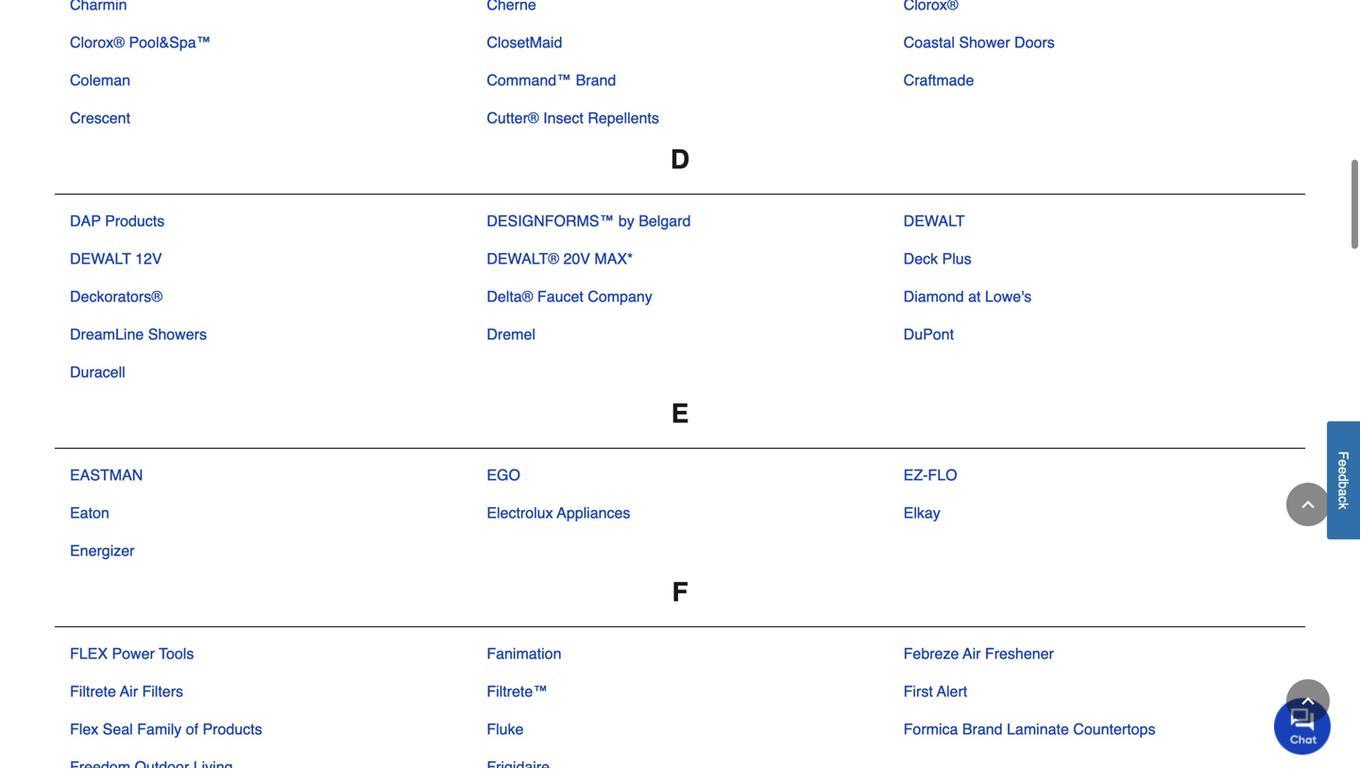 Task type: describe. For each thing, give the bounding box(es) containing it.
lowe's
[[985, 288, 1032, 305]]

fluke link
[[487, 718, 524, 741]]

delta® faucet company link
[[487, 285, 653, 308]]

designforms™ by belgard link
[[487, 210, 691, 232]]

f e e d b a c k button
[[1327, 421, 1361, 539]]

seal
[[103, 720, 133, 738]]

electrolux appliances
[[487, 504, 631, 522]]

clorox® pool&spa™
[[70, 34, 211, 51]]

crescent link
[[70, 107, 130, 129]]

flex
[[70, 720, 98, 738]]

doors
[[1015, 34, 1055, 51]]

delta® faucet company
[[487, 288, 653, 305]]

command™ brand
[[487, 71, 616, 89]]

eastman
[[70, 466, 143, 484]]

filtrete
[[70, 683, 116, 700]]

febreze air freshener
[[904, 645, 1054, 662]]

scroll to top image
[[1287, 483, 1330, 526]]

showers
[[148, 325, 207, 343]]

appliances
[[557, 504, 631, 522]]

filtrete™ link
[[487, 680, 548, 703]]

cutter® insect repellents link
[[487, 107, 659, 129]]

belgard
[[639, 212, 691, 230]]

a
[[1336, 489, 1352, 496]]

ez-flo
[[904, 466, 958, 484]]

k
[[1336, 503, 1352, 509]]

fanimation link
[[487, 642, 562, 665]]

deck
[[904, 250, 938, 267]]

air for filtrete
[[120, 683, 138, 700]]

febreze air freshener link
[[904, 642, 1054, 665]]

diamond at lowe's link
[[904, 285, 1032, 308]]

d
[[1336, 474, 1352, 481]]

flex
[[70, 645, 108, 662]]

command™
[[487, 71, 572, 89]]

repellents
[[588, 109, 659, 127]]

elkay
[[904, 504, 941, 522]]

duracell link
[[70, 361, 125, 384]]

ez-
[[904, 466, 928, 484]]

electrolux
[[487, 504, 553, 522]]

chat invite button image
[[1275, 697, 1332, 755]]

flex seal family of products
[[70, 720, 262, 738]]

elkay link
[[904, 502, 941, 524]]

coleman
[[70, 71, 130, 89]]

dewalt for dewalt
[[904, 212, 965, 230]]

first
[[904, 683, 933, 700]]

designforms™
[[487, 212, 615, 230]]

brand for command™
[[576, 71, 616, 89]]

command™ brand link
[[487, 69, 616, 92]]

craftmade link
[[904, 69, 974, 92]]

company
[[588, 288, 653, 305]]

dewalt® 20v max*
[[487, 250, 633, 267]]

2 e from the top
[[1336, 467, 1352, 474]]

d
[[671, 145, 690, 175]]

brand for formica
[[963, 720, 1003, 738]]

dewalt®
[[487, 250, 559, 267]]

max*
[[595, 250, 633, 267]]

dap
[[70, 212, 101, 230]]

e
[[671, 399, 689, 429]]

dewalt for dewalt 12v
[[70, 250, 131, 267]]

filtrete™
[[487, 683, 548, 700]]

coastal
[[904, 34, 955, 51]]

deckorators® link
[[70, 285, 163, 308]]

tools
[[159, 645, 194, 662]]

dreamline showers link
[[70, 323, 207, 346]]

dap products
[[70, 212, 165, 230]]

flo
[[928, 466, 958, 484]]

c
[[1336, 496, 1352, 503]]

electrolux appliances link
[[487, 502, 631, 524]]

formica
[[904, 720, 958, 738]]

f e e d b a c k
[[1336, 451, 1352, 509]]

dreamline showers
[[70, 325, 207, 343]]

deckorators®
[[70, 288, 163, 305]]

eaton
[[70, 504, 109, 522]]

closetmaid link
[[487, 31, 563, 54]]

fanimation
[[487, 645, 562, 662]]



Task type: locate. For each thing, give the bounding box(es) containing it.
1 horizontal spatial dewalt
[[904, 212, 965, 230]]

flex power tools
[[70, 645, 194, 662]]

craftmade
[[904, 71, 974, 89]]

e up b on the right bottom of page
[[1336, 467, 1352, 474]]

ez-flo link
[[904, 464, 958, 487]]

laminate
[[1007, 720, 1069, 738]]

dap products link
[[70, 210, 165, 232]]

designforms™ by belgard
[[487, 212, 691, 230]]

dewalt link
[[904, 210, 965, 232]]

ego
[[487, 466, 520, 484]]

1 horizontal spatial products
[[203, 720, 262, 738]]

dewalt® 20v max* link
[[487, 248, 633, 270]]

filters
[[142, 683, 183, 700]]

countertops
[[1074, 720, 1156, 738]]

of
[[186, 720, 198, 738]]

12v
[[135, 250, 162, 267]]

formica brand laminate countertops
[[904, 720, 1156, 738]]

e up d
[[1336, 459, 1352, 467]]

1 horizontal spatial f
[[1336, 451, 1352, 459]]

1 vertical spatial brand
[[963, 720, 1003, 738]]

first alert link
[[904, 680, 968, 703]]

0 vertical spatial brand
[[576, 71, 616, 89]]

coastal shower doors link
[[904, 31, 1055, 54]]

flex seal family of products link
[[70, 718, 262, 741]]

1 vertical spatial f
[[672, 577, 688, 608]]

insect
[[543, 109, 584, 127]]

dremel
[[487, 325, 536, 343]]

coastal shower doors
[[904, 34, 1055, 51]]

eaton link
[[70, 502, 109, 524]]

f
[[1336, 451, 1352, 459], [672, 577, 688, 608]]

diamond at lowe's
[[904, 288, 1032, 305]]

0 vertical spatial air
[[963, 645, 981, 662]]

febreze
[[904, 645, 959, 662]]

duracell
[[70, 363, 125, 381]]

1 e from the top
[[1336, 459, 1352, 467]]

by
[[619, 212, 635, 230]]

brand up cutter® insect repellents
[[576, 71, 616, 89]]

dupont
[[904, 325, 954, 343]]

brand
[[576, 71, 616, 89], [963, 720, 1003, 738]]

clorox® pool&spa™ link
[[70, 31, 211, 54]]

alert
[[937, 683, 968, 700]]

flex power tools link
[[70, 642, 194, 665]]

energizer link
[[70, 539, 135, 562]]

first alert
[[904, 683, 968, 700]]

family
[[137, 720, 182, 738]]

air left filters
[[120, 683, 138, 700]]

dewalt 12v
[[70, 250, 162, 267]]

faucet
[[538, 288, 584, 305]]

at
[[969, 288, 981, 305]]

brand down 'alert'
[[963, 720, 1003, 738]]

1 horizontal spatial brand
[[963, 720, 1003, 738]]

fluke
[[487, 720, 524, 738]]

dupont link
[[904, 323, 954, 346]]

dreamline
[[70, 325, 144, 343]]

cutter® insect repellents
[[487, 109, 659, 127]]

energizer
[[70, 542, 135, 559]]

cutter®
[[487, 109, 539, 127]]

1 vertical spatial air
[[120, 683, 138, 700]]

1 vertical spatial dewalt
[[70, 250, 131, 267]]

dewalt down dap
[[70, 250, 131, 267]]

products up 12v
[[105, 212, 165, 230]]

air
[[963, 645, 981, 662], [120, 683, 138, 700]]

0 horizontal spatial products
[[105, 212, 165, 230]]

e
[[1336, 459, 1352, 467], [1336, 467, 1352, 474]]

products right of
[[203, 720, 262, 738]]

eastman link
[[70, 464, 143, 487]]

filtrete air filters link
[[70, 680, 183, 703]]

1 horizontal spatial air
[[963, 645, 981, 662]]

closetmaid
[[487, 34, 563, 51]]

diamond
[[904, 288, 964, 305]]

0 horizontal spatial dewalt
[[70, 250, 131, 267]]

dewalt up deck plus
[[904, 212, 965, 230]]

0 horizontal spatial air
[[120, 683, 138, 700]]

delta®
[[487, 288, 533, 305]]

20v
[[564, 250, 590, 267]]

crescent
[[70, 109, 130, 127]]

f for f
[[672, 577, 688, 608]]

deck plus link
[[904, 248, 972, 270]]

ego link
[[487, 464, 520, 487]]

0 vertical spatial products
[[105, 212, 165, 230]]

f for f e e d b a c k
[[1336, 451, 1352, 459]]

deck plus
[[904, 250, 972, 267]]

b
[[1336, 481, 1352, 489]]

plus
[[943, 250, 972, 267]]

power
[[112, 645, 155, 662]]

1 vertical spatial products
[[203, 720, 262, 738]]

air right febreze
[[963, 645, 981, 662]]

dewalt
[[904, 212, 965, 230], [70, 250, 131, 267]]

0 vertical spatial dewalt
[[904, 212, 965, 230]]

0 horizontal spatial brand
[[576, 71, 616, 89]]

coleman link
[[70, 69, 130, 92]]

dewalt 12v link
[[70, 248, 162, 270]]

0 vertical spatial f
[[1336, 451, 1352, 459]]

0 horizontal spatial f
[[672, 577, 688, 608]]

freshener
[[985, 645, 1054, 662]]

shower
[[959, 34, 1011, 51]]

f inside button
[[1336, 451, 1352, 459]]

formica brand laminate countertops link
[[904, 718, 1156, 741]]

air for febreze
[[963, 645, 981, 662]]



Task type: vqa. For each thing, say whether or not it's contained in the screenshot.
'Command™ Brand' link
yes



